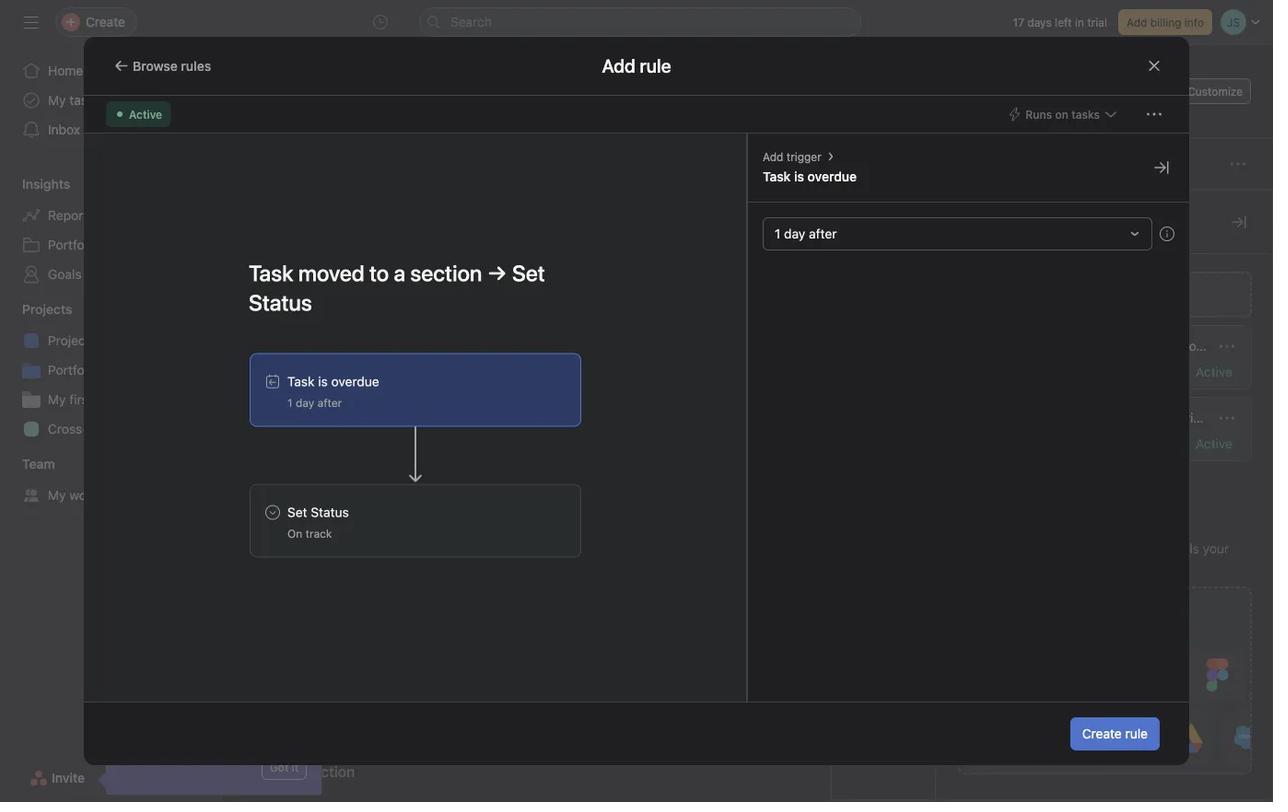Task type: locate. For each thing, give the bounding box(es) containing it.
1 day after down assignee
[[775, 226, 837, 241]]

1 horizontal spatial set
[[1155, 411, 1175, 426]]

0 horizontal spatial customize
[[958, 211, 1047, 233]]

2 vertical spatial add task… button
[[296, 553, 358, 574]]

to do
[[274, 329, 311, 347]]

add task… button down 'track'
[[296, 553, 358, 574]]

invite inside invite a teammate to start collaborating in asana got it
[[121, 705, 153, 721]]

add inside header to do tree grid
[[296, 470, 320, 486]]

global element
[[0, 45, 221, 156]]

tasks down home
[[69, 93, 101, 108]]

start
[[245, 705, 273, 721]]

browse rules button
[[106, 53, 219, 79]]

0 vertical spatial is
[[794, 169, 805, 184]]

projects
[[22, 302, 72, 317]]

1 vertical spatial add task… button
[[296, 468, 358, 488]]

share timeline with teammates cell
[[222, 428, 768, 462]]

invite inside button
[[52, 771, 85, 786]]

add task…
[[296, 286, 358, 301], [296, 470, 358, 486], [296, 556, 358, 571]]

active for task moved to a section → set priority
[[1196, 436, 1233, 452]]

3 add task… button from the top
[[296, 553, 358, 574]]

1 horizontal spatial tasks
[[1072, 108, 1100, 121]]

customize button
[[1165, 78, 1252, 104]]

1 vertical spatial priority
[[1178, 411, 1221, 426]]

2 horizontal spatial is
[[1023, 339, 1033, 354]]

in down teammate
[[202, 726, 212, 741]]

→ left move
[[1163, 339, 1175, 354]]

share button
[[1088, 78, 1150, 104]]

1 vertical spatial status
[[311, 505, 349, 520]]

teams element
[[0, 448, 221, 514]]

None text field
[[300, 62, 550, 95]]

1 vertical spatial add task…
[[296, 470, 358, 486]]

0 vertical spatial 1
[[775, 226, 781, 241]]

0 horizontal spatial invite
[[52, 771, 85, 786]]

add task… button for 3rd add task… row from the bottom of the page
[[296, 283, 358, 304]]

overdue
[[808, 169, 857, 184], [331, 374, 379, 389]]

teammate
[[167, 705, 226, 721]]

1 down assignee
[[775, 226, 781, 241]]

create rule
[[1083, 727, 1148, 742]]

priority
[[994, 201, 1032, 214], [1178, 411, 1221, 426]]

project1
[[48, 333, 96, 348]]

workflows
[[1056, 541, 1116, 557]]

1 vertical spatial →
[[1140, 411, 1151, 426]]

share
[[1111, 85, 1141, 98]]

add task… button for 3rd add task… row from the top of the page
[[296, 553, 358, 574]]

1 day after down draft project brief text box on the top of page
[[288, 397, 342, 410]]

trial
[[1088, 16, 1108, 29]]

1 my from the top
[[48, 93, 66, 108]]

completed image inside 'draft project brief' cell
[[268, 367, 290, 389]]

collapse task list for this section image
[[250, 331, 265, 346]]

2 vertical spatial a
[[156, 705, 163, 721]]

0 horizontal spatial day
[[296, 397, 314, 410]]

1 horizontal spatial in
[[1076, 16, 1085, 29]]

invite for invite a teammate to start collaborating in asana got it
[[121, 705, 153, 721]]

0 vertical spatial task…
[[323, 286, 358, 301]]

row
[[222, 190, 1274, 224], [244, 223, 1252, 225], [222, 361, 1274, 395], [222, 394, 1274, 429], [222, 428, 1274, 462], [222, 631, 1274, 666], [222, 717, 1274, 752]]

0 vertical spatial task is overdue
[[763, 169, 857, 184]]

1 down project1 "link"
[[102, 363, 107, 378]]

1 completed image from the top
[[268, 367, 290, 389]]

on
[[288, 528, 303, 541]]

task… down 'track'
[[323, 556, 358, 571]]

my down team
[[48, 488, 66, 503]]

1 vertical spatial completed image
[[268, 400, 290, 423]]

1 vertical spatial task is overdue
[[288, 374, 379, 389]]

0 vertical spatial my
[[48, 93, 66, 108]]

customize down "info"
[[1188, 85, 1243, 98]]

task
[[1214, 339, 1239, 354]]

in right left
[[1076, 16, 1085, 29]]

0 vertical spatial active
[[129, 108, 162, 121]]

0 vertical spatial add task… row
[[222, 276, 1274, 311]]

1 vertical spatial 1
[[102, 363, 107, 378]]

0 horizontal spatial status
[[311, 505, 349, 520]]

1 horizontal spatial overdue
[[808, 169, 857, 184]]

2 vertical spatial active
[[1196, 436, 1233, 452]]

1 vertical spatial a
[[1082, 411, 1089, 426]]

section inside button
[[305, 764, 355, 781]]

the right the with
[[1148, 541, 1167, 557]]

move
[[1178, 339, 1211, 354]]

most.
[[1046, 562, 1079, 577]]

row containing assignee
[[222, 190, 1274, 224]]

add task… button inside header to do tree grid
[[296, 468, 358, 488]]

task… up "set status"
[[323, 470, 358, 486]]

trigger
[[787, 150, 822, 163]]

got it button
[[262, 755, 307, 781]]

0 vertical spatial set
[[1155, 411, 1175, 426]]

invite a teammate to start collaborating in asana got it
[[121, 705, 299, 774]]

after
[[809, 226, 837, 241], [318, 397, 342, 410]]

Schedule kickoff meeting text field
[[291, 402, 451, 421]]

1 horizontal spatial status
[[1104, 201, 1138, 214]]

my for my first portfolio
[[48, 392, 66, 407]]

cell
[[767, 361, 877, 395], [876, 361, 987, 395], [767, 394, 877, 429], [876, 394, 987, 429], [876, 428, 987, 462]]

section for add section
[[305, 764, 355, 781]]

0 vertical spatial section
[[1093, 411, 1136, 426]]

my first portfolio link
[[11, 385, 210, 415]]

collapse task list for this section image
[[250, 515, 265, 530], [250, 687, 265, 701]]

1 vertical spatial task…
[[323, 470, 358, 486]]

active inside button
[[129, 108, 162, 121]]

add task… button
[[296, 283, 358, 304], [296, 468, 358, 488], [296, 553, 358, 574]]

customize
[[1188, 85, 1243, 98], [958, 211, 1047, 233]]

2 horizontal spatial a
[[1258, 339, 1265, 354]]

2 vertical spatial task…
[[323, 556, 358, 571]]

priority up rules
[[994, 201, 1032, 214]]

add task… button up rules for to do image
[[296, 283, 358, 304]]

do
[[294, 329, 311, 347]]

team
[[958, 562, 988, 577]]

search button
[[419, 7, 862, 37]]

1 vertical spatial active
[[1196, 364, 1233, 380]]

2 collapse task list for this section image from the top
[[250, 687, 265, 701]]

project left plan
[[150, 422, 192, 437]]

0 vertical spatial invite
[[121, 705, 153, 721]]

a up collaborating
[[156, 705, 163, 721]]

task up completed option
[[288, 374, 315, 389]]

1 horizontal spatial task is overdue
[[763, 169, 857, 184]]

overdue down the 'trigger'
[[808, 169, 857, 184]]

on track
[[288, 528, 332, 541]]

task…
[[323, 286, 358, 301], [323, 470, 358, 486], [323, 556, 358, 571]]

1 vertical spatial 1 day after
[[288, 397, 342, 410]]

overdue up schedule kickoff meeting text box
[[331, 374, 379, 389]]

team
[[22, 457, 55, 472]]

add task… down 'track'
[[296, 556, 358, 571]]

task… for 'add task…' button related to 3rd add task… row from the bottom of the page
[[323, 286, 358, 301]]

1 inside the 'projects' element
[[102, 363, 107, 378]]

1 horizontal spatial after
[[809, 226, 837, 241]]

tasks
[[69, 93, 101, 108], [1072, 108, 1100, 121]]

2 my from the top
[[48, 392, 66, 407]]

invite a teammate to start collaborating in asana tooltip
[[100, 692, 322, 795]]

my inside my tasks link
[[48, 93, 66, 108]]

add task… row
[[222, 276, 1274, 311], [222, 461, 1274, 495], [222, 546, 1274, 581]]

a left c
[[1258, 339, 1265, 354]]

a
[[1258, 339, 1265, 354], [1082, 411, 1089, 426], [156, 705, 163, 721]]

completed image inside schedule kickoff meeting cell
[[268, 400, 290, 423]]

2 vertical spatial is
[[318, 374, 328, 389]]

Draft project brief text field
[[291, 369, 407, 388]]

search list box
[[419, 7, 862, 37]]

0 horizontal spatial in
[[202, 726, 212, 741]]

1 vertical spatial set
[[288, 505, 307, 520]]

task… for 3rd add task… row from the top of the page 'add task…' button
[[323, 556, 358, 571]]

add inside button
[[274, 764, 301, 781]]

2 task… from the top
[[323, 470, 358, 486]]

section right it
[[305, 764, 355, 781]]

task down add trigger button
[[763, 169, 791, 184]]

task… for 'add task…' button within the header to do tree grid
[[323, 470, 358, 486]]

task is overdue down rules for to do image
[[288, 374, 379, 389]]

cross-functional project plan link
[[11, 415, 221, 444]]

1 horizontal spatial the
[[1148, 541, 1167, 557]]

1 collapse task list for this section image from the top
[[250, 515, 265, 530]]

add for add trigger button
[[763, 150, 784, 163]]

0 vertical spatial after
[[809, 226, 837, 241]]

0 horizontal spatial after
[[318, 397, 342, 410]]

cell for 'draft project brief' cell
[[767, 361, 877, 395]]

2 vertical spatial add task… row
[[222, 546, 1274, 581]]

0 vertical spatial add task…
[[296, 286, 358, 301]]

1 vertical spatial collapse task list for this section image
[[250, 687, 265, 701]]

1 horizontal spatial day
[[784, 226, 806, 241]]

1 vertical spatial my
[[48, 392, 66, 407]]

my inside my first portfolio link
[[48, 392, 66, 407]]

got
[[270, 761, 289, 774]]

add task… up rules for to do image
[[296, 286, 358, 301]]

add trigger button
[[763, 148, 822, 165]]

home link
[[11, 56, 210, 86]]

1 horizontal spatial invite
[[121, 705, 153, 721]]

add task… up "set status"
[[296, 470, 358, 486]]

insights button
[[0, 175, 70, 194]]

day
[[784, 226, 806, 241], [296, 397, 314, 410]]

1 horizontal spatial 1 day after
[[775, 226, 837, 241]]

1 vertical spatial the
[[1023, 562, 1042, 577]]

0 vertical spatial day
[[784, 226, 806, 241]]

is left the added
[[1023, 339, 1033, 354]]

2 horizontal spatial 1
[[775, 226, 781, 241]]

collapse task list for this section image up "start"
[[250, 687, 265, 701]]

runs on tasks button
[[999, 101, 1127, 127]]

section
[[1093, 411, 1136, 426], [332, 685, 382, 703], [305, 764, 355, 781]]

portfolio
[[96, 392, 146, 407]]

set status
[[288, 505, 349, 520]]

1 day after
[[775, 226, 837, 241], [288, 397, 342, 410]]

header to do tree grid
[[222, 361, 1274, 495]]

my inside my workspace link
[[48, 488, 66, 503]]

section for untitled section
[[332, 685, 382, 703]]

customize up rules
[[958, 211, 1047, 233]]

→ down task is added to this project → move task to a c
[[1140, 411, 1151, 426]]

my for my tasks
[[48, 93, 66, 108]]

set
[[1155, 411, 1175, 426], [288, 505, 307, 520]]

2 vertical spatial add task…
[[296, 556, 358, 571]]

2 completed image from the top
[[268, 400, 290, 423]]

1 horizontal spatial 1
[[288, 397, 293, 410]]

1
[[775, 226, 781, 241], [102, 363, 107, 378], [288, 397, 293, 410]]

day down assignee
[[784, 226, 806, 241]]

completed image down completed checkbox
[[268, 400, 290, 423]]

2 add task… row from the top
[[222, 461, 1274, 495]]

0 vertical spatial add task… button
[[296, 283, 358, 304]]

date
[[909, 201, 932, 214]]

1 horizontal spatial is
[[794, 169, 805, 184]]

is
[[794, 169, 805, 184], [1023, 339, 1033, 354], [318, 374, 328, 389]]

day right completed option
[[296, 397, 314, 410]]

completed image
[[268, 367, 290, 389], [268, 400, 290, 423]]

1 vertical spatial section
[[332, 685, 382, 703]]

2 add task… button from the top
[[296, 468, 358, 488]]

0 horizontal spatial 1
[[102, 363, 107, 378]]

1 down completed checkbox
[[288, 397, 293, 410]]

0 vertical spatial overdue
[[808, 169, 857, 184]]

2 vertical spatial 1
[[288, 397, 293, 410]]

in
[[1076, 16, 1085, 29], [202, 726, 212, 741]]

1 day after inside dropdown button
[[775, 226, 837, 241]]

billing
[[1151, 16, 1182, 29]]

0 vertical spatial customize
[[1188, 85, 1243, 98]]

untitled
[[274, 685, 328, 703]]

1 horizontal spatial project
[[1118, 339, 1160, 354]]

0 vertical spatial 1 day after
[[775, 226, 837, 241]]

3 my from the top
[[48, 488, 66, 503]]

my up inbox in the left top of the page
[[48, 93, 66, 108]]

3 task… from the top
[[323, 556, 358, 571]]

1 task… from the top
[[323, 286, 358, 301]]

0 vertical spatial completed image
[[268, 367, 290, 389]]

add for 3rd add task… row from the top of the page 'add task…' button
[[296, 556, 320, 571]]

project right this
[[1118, 339, 1160, 354]]

first
[[69, 392, 93, 407]]

1 vertical spatial in
[[202, 726, 212, 741]]

goals link
[[11, 260, 210, 289]]

0 horizontal spatial project
[[150, 422, 192, 437]]

is down rules for to do image
[[318, 374, 328, 389]]

0 vertical spatial collapse task list for this section image
[[250, 515, 265, 530]]

0 horizontal spatial tasks
[[69, 93, 101, 108]]

js button
[[1003, 80, 1025, 102]]

task is overdue
[[763, 169, 857, 184], [288, 374, 379, 389]]

collaborating
[[121, 726, 198, 741]]

2 add task… from the top
[[296, 470, 358, 486]]

0 horizontal spatial 1 day after
[[288, 397, 342, 410]]

c
[[1269, 339, 1274, 354]]

0 vertical spatial a
[[1258, 339, 1265, 354]]

2 vertical spatial section
[[305, 764, 355, 781]]

my left first
[[48, 392, 66, 407]]

set down task is added to this project → move task to a c
[[1155, 411, 1175, 426]]

task is overdue down the 'trigger'
[[763, 169, 857, 184]]

collapse task list for this section image for untitled section
[[250, 687, 265, 701]]

1 vertical spatial add task… row
[[222, 461, 1274, 495]]

1 vertical spatial is
[[1023, 339, 1033, 354]]

1 add task… button from the top
[[296, 283, 358, 304]]

cross-
[[48, 422, 88, 437]]

0 vertical spatial status
[[1104, 201, 1138, 214]]

rules for to do image
[[317, 331, 332, 346]]

day inside dropdown button
[[784, 226, 806, 241]]

priority down move
[[1178, 411, 1221, 426]]

to right "task"
[[1243, 339, 1255, 354]]

task left moved
[[993, 411, 1020, 426]]

1 vertical spatial invite
[[52, 771, 85, 786]]

assignee
[[775, 201, 822, 214]]

the down integrated
[[1023, 562, 1042, 577]]

task… inside header to do tree grid
[[323, 470, 358, 486]]

1 vertical spatial overdue
[[331, 374, 379, 389]]

1 vertical spatial customize
[[958, 211, 1047, 233]]

2 vertical spatial my
[[48, 488, 66, 503]]

untitled section
[[274, 685, 382, 703]]

section inside button
[[332, 685, 382, 703]]

Completed checkbox
[[268, 400, 290, 423]]

0 horizontal spatial task is overdue
[[288, 374, 379, 389]]

0 vertical spatial the
[[1148, 541, 1167, 557]]

3 add task… from the top
[[296, 556, 358, 571]]

set up the on
[[288, 505, 307, 520]]

collapse task list for this section image left doing
[[250, 515, 265, 530]]

0 horizontal spatial priority
[[994, 201, 1032, 214]]

0 horizontal spatial a
[[156, 705, 163, 721]]

after down draft project brief text box on the top of page
[[318, 397, 342, 410]]

1 add task… from the top
[[296, 286, 358, 301]]

to up asana
[[230, 705, 242, 721]]

1 horizontal spatial →
[[1163, 339, 1175, 354]]

tools
[[1171, 541, 1200, 557]]

a inside invite a teammate to start collaborating in asana got it
[[156, 705, 163, 721]]

section right untitled
[[332, 685, 382, 703]]

Add a name for this rule text field
[[237, 252, 582, 324]]

is down the 'trigger'
[[794, 169, 805, 184]]

rule
[[1126, 727, 1148, 742]]

1 horizontal spatial customize
[[1188, 85, 1243, 98]]

a right moved
[[1082, 411, 1089, 426]]

info
[[1185, 16, 1205, 29]]

after down assignee
[[809, 226, 837, 241]]

section right moved
[[1093, 411, 1136, 426]]

added
[[1036, 339, 1074, 354]]

task left the added
[[993, 339, 1020, 354]]

insights element
[[0, 168, 221, 293]]

inbox link
[[11, 115, 210, 145]]

status
[[1104, 201, 1138, 214], [311, 505, 349, 520]]

tasks right 'on'
[[1072, 108, 1100, 121]]

add task… button up "set status"
[[296, 468, 358, 488]]

completed image up completed option
[[268, 367, 290, 389]]

close side pane image
[[1155, 160, 1170, 175]]

task… up rules for to do image
[[323, 286, 358, 301]]



Task type: describe. For each thing, give the bounding box(es) containing it.
1 add task… row from the top
[[222, 276, 1274, 311]]

0 vertical spatial →
[[1163, 339, 1175, 354]]

close details image
[[1232, 215, 1247, 229]]

browse rules
[[133, 58, 211, 73]]

add section button
[[244, 756, 363, 789]]

my first portfolio
[[48, 392, 146, 407]]

build
[[958, 541, 988, 557]]

team button
[[0, 455, 55, 474]]

my workspace link
[[11, 481, 210, 511]]

to right moved
[[1067, 411, 1079, 426]]

insights
[[22, 176, 70, 192]]

invite button
[[18, 762, 97, 795]]

down arrow image
[[409, 427, 422, 482]]

projects button
[[0, 300, 72, 319]]

js
[[1008, 85, 1021, 98]]

rules
[[958, 247, 996, 264]]

portfolio 1
[[48, 363, 107, 378]]

1 vertical spatial day
[[296, 397, 314, 410]]

to left this
[[1077, 339, 1089, 354]]

add for 'add task…' button within the header to do tree grid
[[296, 470, 320, 486]]

cell for schedule kickoff meeting cell
[[767, 394, 877, 429]]

3 add task… row from the top
[[222, 546, 1274, 581]]

draft project brief cell
[[222, 361, 768, 395]]

portfolio
[[48, 363, 98, 378]]

to
[[274, 329, 290, 347]]

1 vertical spatial project
[[150, 422, 192, 437]]

on
[[1056, 108, 1069, 121]]

1 inside dropdown button
[[775, 226, 781, 241]]

my for my workspace
[[48, 488, 66, 503]]

create rule button
[[1071, 718, 1160, 751]]

integrated
[[992, 541, 1053, 557]]

17 days left in trial
[[1013, 16, 1108, 29]]

0 horizontal spatial is
[[318, 374, 328, 389]]

add billing info button
[[1119, 9, 1213, 35]]

uses
[[992, 562, 1020, 577]]

0 horizontal spatial set
[[288, 505, 307, 520]]

after inside 1 day after dropdown button
[[809, 226, 837, 241]]

home
[[48, 63, 83, 78]]

your
[[1203, 541, 1230, 557]]

due date
[[885, 201, 932, 214]]

active button
[[106, 101, 171, 127]]

functional
[[88, 422, 147, 437]]

plan
[[196, 422, 221, 437]]

Share timeline with teammates text field
[[291, 435, 483, 454]]

tasks inside global element
[[69, 93, 101, 108]]

add billing info
[[1127, 16, 1205, 29]]

track
[[306, 528, 332, 541]]

close this dialog image
[[1147, 59, 1162, 73]]

1 day after button
[[763, 218, 1153, 251]]

portfolios
[[48, 237, 105, 253]]

reporting
[[48, 208, 106, 223]]

create
[[1083, 727, 1122, 742]]

to inside invite a teammate to start collaborating in asana got it
[[230, 705, 242, 721]]

0 horizontal spatial overdue
[[331, 374, 379, 389]]

add task… button for second add task… row
[[296, 468, 358, 488]]

add for 'add task…' button related to 3rd add task… row from the bottom of the page
[[296, 286, 320, 301]]

it
[[292, 761, 299, 774]]

portfolios link
[[11, 230, 210, 260]]

task moved to a section → set priority
[[993, 411, 1221, 426]]

0 vertical spatial project
[[1118, 339, 1160, 354]]

reporting link
[[11, 201, 210, 230]]

projects element
[[0, 293, 221, 448]]

0 vertical spatial priority
[[994, 201, 1032, 214]]

build integrated workflows with the tools your team uses the most.
[[958, 541, 1230, 577]]

cross-functional project plan
[[48, 422, 221, 437]]

completed image for draft project brief text box on the top of page
[[268, 367, 290, 389]]

to do button
[[274, 322, 311, 355]]

hide sidebar image
[[24, 15, 39, 29]]

cell for share timeline with teammates cell
[[876, 428, 987, 462]]

0 vertical spatial in
[[1076, 16, 1085, 29]]

add task… inside header to do tree grid
[[296, 470, 358, 486]]

invite for invite
[[52, 771, 85, 786]]

untitled section button
[[274, 677, 382, 711]]

search
[[451, 14, 492, 29]]

collapse task list for this section image for doing
[[250, 515, 265, 530]]

task is added to this project → move task to a c
[[993, 339, 1274, 354]]

due
[[885, 201, 906, 214]]

1 horizontal spatial a
[[1082, 411, 1089, 426]]

with
[[1120, 541, 1145, 557]]

active for task is added to this project → move task to a c
[[1196, 364, 1233, 380]]

workspace
[[69, 488, 134, 503]]

add rule
[[602, 55, 671, 76]]

days
[[1028, 16, 1052, 29]]

runs on tasks
[[1026, 108, 1100, 121]]

asana
[[216, 726, 252, 741]]

my tasks link
[[11, 86, 210, 115]]

inbox
[[48, 122, 80, 137]]

1 horizontal spatial priority
[[1178, 411, 1221, 426]]

goals
[[48, 267, 82, 282]]

doing
[[274, 514, 314, 531]]

schedule kickoff meeting cell
[[222, 394, 768, 429]]

project1 link
[[11, 326, 210, 356]]

in inside invite a teammate to start collaborating in asana got it
[[202, 726, 212, 741]]

doing button
[[274, 506, 314, 539]]

completed image for schedule kickoff meeting text box
[[268, 400, 290, 423]]

my tasks
[[48, 93, 101, 108]]

tasks inside dropdown button
[[1072, 108, 1100, 121]]

0 horizontal spatial →
[[1140, 411, 1151, 426]]

customize inside dropdown button
[[1188, 85, 1243, 98]]

this
[[1093, 339, 1115, 354]]

1 vertical spatial after
[[318, 397, 342, 410]]

my workspace
[[48, 488, 134, 503]]

runs
[[1026, 108, 1053, 121]]

Completed checkbox
[[268, 367, 290, 389]]

moved
[[1023, 411, 1063, 426]]

add trigger
[[763, 150, 822, 163]]



Task type: vqa. For each thing, say whether or not it's contained in the screenshot.
you within Optimize With Asana Intelligence Decide If You Want Asana To Use Your Workspace'S Data To Optimize Work For Your Users.
no



